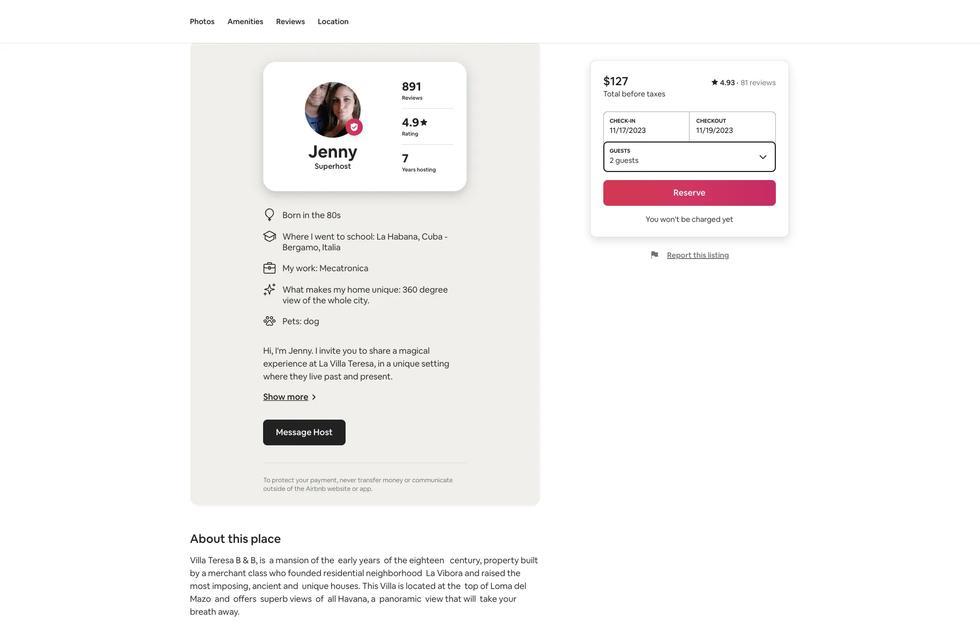 Task type: describe. For each thing, give the bounding box(es) containing it.
who
[[269, 568, 286, 579]]

money
[[383, 476, 403, 485]]

taxes
[[648, 89, 666, 99]]

the left early in the left bottom of the page
[[321, 555, 335, 566]]

photos button
[[190, 0, 215, 43]]

ancient
[[252, 581, 282, 592]]

0 vertical spatial your
[[221, 13, 246, 28]]

of inside what makes my home unique: 360 degree view of the whole city.
[[303, 295, 311, 306]]

views
[[290, 594, 312, 605]]

rating
[[402, 130, 419, 137]]

will
[[464, 594, 476, 605]]

all
[[328, 594, 336, 605]]

what makes my home unique: 360 degree view of the whole city.
[[283, 284, 448, 306]]

teresa,
[[348, 358, 376, 369]]

you
[[343, 345, 357, 357]]

reviews button
[[276, 0, 305, 43]]

built
[[521, 555, 539, 566]]

360
[[403, 284, 418, 295]]

view inside what makes my home unique: 360 degree view of the whole city.
[[283, 295, 301, 306]]

meet
[[190, 13, 219, 28]]

&
[[243, 555, 249, 566]]

neighborhood
[[366, 568, 423, 579]]

merchant
[[208, 568, 246, 579]]

81
[[741, 78, 749, 87]]

eighteen
[[410, 555, 445, 566]]

about
[[190, 531, 225, 546]]

located
[[406, 581, 436, 592]]

i inside hi, i'm jenny.  i invite you to share a magical experience at la villa teresa, in a unique setting where they live past and present.
[[316, 345, 318, 357]]

transfer
[[358, 476, 382, 485]]

to protect your payment, never transfer money or communicate outside of the airbnb website or app.
[[263, 476, 453, 493]]

7 years hosting
[[402, 151, 436, 173]]

the up neighborhood
[[394, 555, 408, 566]]

i inside where i went to school: la habana, cuba - bergamo, italia
[[311, 231, 313, 242]]

yet
[[723, 214, 734, 224]]

panoramic
[[380, 594, 422, 605]]

0 horizontal spatial villa
[[190, 555, 206, 566]]

imposing,
[[212, 581, 251, 592]]

891
[[402, 79, 422, 94]]

unique:
[[372, 284, 401, 295]]

amenities
[[228, 17, 264, 26]]

location button
[[318, 0, 349, 43]]

property
[[484, 555, 519, 566]]

0 horizontal spatial or
[[352, 485, 359, 493]]

your inside 'to protect your payment, never transfer money or communicate outside of the airbnb website or app.'
[[296, 476, 309, 485]]

most
[[190, 581, 210, 592]]

verified host image
[[350, 123, 359, 131]]

of inside 'to protect your payment, never transfer money or communicate outside of the airbnb website or app.'
[[287, 485, 293, 493]]

4.93
[[721, 78, 736, 87]]

my
[[334, 284, 346, 295]]

show more link
[[263, 391, 317, 403]]

pets: dog
[[283, 316, 320, 327]]

place
[[251, 531, 281, 546]]

class
[[248, 568, 267, 579]]

a up who
[[269, 555, 274, 566]]

at inside villa teresa b & b, is  a mansion of the  early years  of the eighteen   century, property built by a merchant class who founded residential neighborhood  la vibora and raised the most imposing, ancient and  unique houses. this villa is located at the  top of loma del mazo  and  offers  superb views  of  all havana, a  panoramic  view that will  take your breath away.
[[438, 581, 446, 592]]

years
[[359, 555, 380, 566]]

host
[[314, 427, 333, 438]]

to
[[263, 476, 271, 485]]

2 guests
[[610, 156, 639, 165]]

years
[[402, 166, 416, 173]]

setting
[[422, 358, 450, 369]]

11/19/2023
[[697, 125, 734, 135]]

of left all
[[316, 594, 324, 605]]

dog
[[304, 316, 320, 327]]

villa inside hi, i'm jenny.  i invite you to share a magical experience at la villa teresa, in a unique setting where they live past and present.
[[330, 358, 346, 369]]

0 horizontal spatial reviews
[[276, 17, 305, 26]]

outside
[[263, 485, 286, 493]]

at inside hi, i'm jenny.  i invite you to share a magical experience at la villa teresa, in a unique setting where they live past and present.
[[309, 358, 317, 369]]

to inside hi, i'm jenny.  i invite you to share a magical experience at la villa teresa, in a unique setting where they live past and present.
[[359, 345, 368, 357]]

in inside hi, i'm jenny.  i invite you to share a magical experience at la villa teresa, in a unique setting where they live past and present.
[[378, 358, 385, 369]]

total
[[604, 89, 621, 99]]

superb
[[260, 594, 288, 605]]

·
[[737, 78, 739, 87]]

and up views
[[284, 581, 298, 592]]

1 horizontal spatial or
[[405, 476, 411, 485]]

la inside where i went to school: la habana, cuba - bergamo, italia
[[377, 231, 386, 242]]

1 horizontal spatial is
[[398, 581, 404, 592]]

message host link
[[263, 420, 346, 446]]

loma
[[491, 581, 513, 592]]

share
[[369, 345, 391, 357]]

makes
[[306, 284, 332, 295]]

cuba
[[422, 231, 443, 242]]

superhost
[[315, 161, 351, 171]]

the inside 'to protect your payment, never transfer money or communicate outside of the airbnb website or app.'
[[295, 485, 305, 493]]

residential
[[324, 568, 364, 579]]

born in the 80s
[[283, 210, 341, 221]]

the left 80s
[[312, 210, 325, 221]]

communicate
[[412, 476, 453, 485]]

magical
[[399, 345, 430, 357]]

891 reviews
[[402, 79, 423, 101]]

to inside where i went to school: la habana, cuba - bergamo, italia
[[337, 231, 345, 242]]

havana,
[[338, 594, 369, 605]]

amenities button
[[228, 0, 264, 43]]

del
[[515, 581, 527, 592]]

your inside villa teresa b & b, is  a mansion of the  early years  of the eighteen   century, property built by a merchant class who founded residential neighborhood  la vibora and raised the most imposing, ancient and  unique houses. this villa is located at the  top of loma del mazo  and  offers  superb views  of  all havana, a  panoramic  view that will  take your breath away.
[[499, 594, 517, 605]]

and up away.
[[215, 594, 230, 605]]

report this listing
[[668, 250, 730, 260]]

mecatronica
[[320, 263, 369, 274]]

reviews
[[750, 78, 777, 87]]

host
[[249, 13, 274, 28]]

payment,
[[311, 476, 339, 485]]

the up del
[[508, 568, 521, 579]]

protect
[[272, 476, 295, 485]]

jenny
[[308, 140, 358, 162]]

11/17/2023
[[610, 125, 647, 135]]

won't
[[661, 214, 680, 224]]



Task type: locate. For each thing, give the bounding box(es) containing it.
hosting
[[417, 166, 436, 173]]

0 horizontal spatial i
[[311, 231, 313, 242]]

2 vertical spatial villa
[[380, 581, 396, 592]]

0 vertical spatial this
[[694, 250, 707, 260]]

is
[[260, 555, 266, 566], [398, 581, 404, 592]]

in right 'born'
[[303, 210, 310, 221]]

1 horizontal spatial view
[[425, 594, 444, 605]]

reviews right host
[[276, 17, 305, 26]]

0 horizontal spatial your
[[221, 13, 246, 28]]

unique down founded
[[302, 581, 329, 592]]

breath
[[190, 606, 216, 618]]

la inside hi, i'm jenny.  i invite you to share a magical experience at la villa teresa, in a unique setting where they live past and present.
[[319, 358, 328, 369]]

villa teresa b & b, is  a mansion of the  early years  of the eighteen   century, property built by a merchant class who founded residential neighborhood  la vibora and raised the most imposing, ancient and  unique houses. this villa is located at the  top of loma del mazo  and  offers  superb views  of  all havana, a  panoramic  view that will  take your breath away.
[[190, 555, 540, 618]]

0 horizontal spatial at
[[309, 358, 317, 369]]

1 horizontal spatial i
[[316, 345, 318, 357]]

italia
[[322, 242, 341, 253]]

a down share
[[387, 358, 391, 369]]

of up dog on the bottom of the page
[[303, 295, 311, 306]]

houses.
[[331, 581, 361, 592]]

in
[[303, 210, 310, 221], [378, 358, 385, 369]]

pets:
[[283, 316, 302, 327]]

2 horizontal spatial la
[[426, 568, 435, 579]]

-
[[445, 231, 448, 242]]

top
[[465, 581, 479, 592]]

0 vertical spatial reviews
[[276, 17, 305, 26]]

1 vertical spatial villa
[[190, 555, 206, 566]]

1 horizontal spatial at
[[438, 581, 446, 592]]

past
[[324, 371, 342, 382]]

the left airbnb
[[295, 485, 305, 493]]

1 vertical spatial la
[[319, 358, 328, 369]]

is up panoramic
[[398, 581, 404, 592]]

at up live
[[309, 358, 317, 369]]

message
[[276, 427, 312, 438]]

2 guests button
[[604, 142, 777, 172]]

1 vertical spatial at
[[438, 581, 446, 592]]

1 vertical spatial i
[[316, 345, 318, 357]]

la right school:
[[377, 231, 386, 242]]

invite
[[319, 345, 341, 357]]

habana,
[[388, 231, 420, 242]]

website
[[327, 485, 351, 493]]

offers
[[234, 594, 257, 605]]

view down located
[[425, 594, 444, 605]]

and down teresa,
[[344, 371, 359, 382]]

0 horizontal spatial to
[[337, 231, 345, 242]]

a down this
[[371, 594, 376, 605]]

present.
[[360, 371, 393, 382]]

home
[[348, 284, 370, 295]]

to up teresa,
[[359, 345, 368, 357]]

your left host
[[221, 13, 246, 28]]

0 horizontal spatial view
[[283, 295, 301, 306]]

2 vertical spatial la
[[426, 568, 435, 579]]

this for report
[[694, 250, 707, 260]]

at down vibora
[[438, 581, 446, 592]]

1 horizontal spatial your
[[296, 476, 309, 485]]

1 horizontal spatial to
[[359, 345, 368, 357]]

unique inside hi, i'm jenny.  i invite you to share a magical experience at la villa teresa, in a unique setting where they live past and present.
[[393, 358, 420, 369]]

where i went to school: la habana, cuba - bergamo, italia
[[283, 231, 448, 253]]

be
[[682, 214, 691, 224]]

app.
[[360, 485, 373, 493]]

and up top
[[465, 568, 480, 579]]

0 horizontal spatial la
[[319, 358, 328, 369]]

7
[[402, 151, 409, 166]]

show more
[[263, 391, 309, 403]]

1 vertical spatial this
[[228, 531, 248, 546]]

what
[[283, 284, 304, 295]]

of up founded
[[311, 555, 319, 566]]

photos
[[190, 17, 215, 26]]

i left 'went'
[[311, 231, 313, 242]]

1 vertical spatial is
[[398, 581, 404, 592]]

in down share
[[378, 358, 385, 369]]

founded
[[288, 568, 322, 579]]

unique inside villa teresa b & b, is  a mansion of the  early years  of the eighteen   century, property built by a merchant class who founded residential neighborhood  la vibora and raised the most imposing, ancient and  unique houses. this villa is located at the  top of loma del mazo  and  offers  superb views  of  all havana, a  panoramic  view that will  take your breath away.
[[302, 581, 329, 592]]

0 horizontal spatial this
[[228, 531, 248, 546]]

work:
[[296, 263, 318, 274]]

or left the app.
[[352, 485, 359, 493]]

villa down neighborhood
[[380, 581, 396, 592]]

hi,
[[263, 345, 273, 357]]

i left invite
[[316, 345, 318, 357]]

more
[[287, 391, 309, 403]]

degree
[[420, 284, 448, 295]]

century,
[[450, 555, 482, 566]]

view inside villa teresa b & b, is  a mansion of the  early years  of the eighteen   century, property built by a merchant class who founded residential neighborhood  la vibora and raised the most imposing, ancient and  unique houses. this villa is located at the  top of loma del mazo  and  offers  superb views  of  all havana, a  panoramic  view that will  take your breath away.
[[425, 594, 444, 605]]

0 vertical spatial i
[[311, 231, 313, 242]]

1 horizontal spatial this
[[694, 250, 707, 260]]

your down loma
[[499, 594, 517, 605]]

of right top
[[481, 581, 489, 592]]

you
[[646, 214, 659, 224]]

1 vertical spatial reviews
[[402, 94, 423, 101]]

1 vertical spatial unique
[[302, 581, 329, 592]]

1 horizontal spatial unique
[[393, 358, 420, 369]]

whole
[[328, 295, 352, 306]]

never
[[340, 476, 357, 485]]

1 vertical spatial your
[[296, 476, 309, 485]]

1 vertical spatial view
[[425, 594, 444, 605]]

vibora
[[437, 568, 463, 579]]

and inside hi, i'm jenny.  i invite you to share a magical experience at la villa teresa, in a unique setting where they live past and present.
[[344, 371, 359, 382]]

a right by
[[202, 568, 206, 579]]

la inside villa teresa b & b, is  a mansion of the  early years  of the eighteen   century, property built by a merchant class who founded residential neighborhood  la vibora and raised the most imposing, ancient and  unique houses. this villa is located at the  top of loma del mazo  and  offers  superb views  of  all havana, a  panoramic  view that will  take your breath away.
[[426, 568, 435, 579]]

unique down magical
[[393, 358, 420, 369]]

villa up by
[[190, 555, 206, 566]]

the left the "whole" at the left top of page
[[313, 295, 326, 306]]

la
[[377, 231, 386, 242], [319, 358, 328, 369], [426, 568, 435, 579]]

reserve button
[[604, 180, 777, 206]]

of right outside
[[287, 485, 293, 493]]

hi, i'm jenny.  i invite you to share a magical experience at la villa teresa, in a unique setting where they live past and present.
[[263, 345, 450, 382]]

about this place
[[190, 531, 281, 546]]

0 horizontal spatial is
[[260, 555, 266, 566]]

your right 'protect' in the bottom of the page
[[296, 476, 309, 485]]

4.9
[[402, 115, 420, 130]]

this
[[694, 250, 707, 260], [228, 531, 248, 546]]

report
[[668, 250, 692, 260]]

to right 'went'
[[337, 231, 345, 242]]

report this listing button
[[651, 250, 730, 260]]

mazo
[[190, 594, 211, 605]]

the up that
[[448, 581, 461, 592]]

this for about
[[228, 531, 248, 546]]

1 vertical spatial in
[[378, 358, 385, 369]]

la down invite
[[319, 358, 328, 369]]

view up pets:
[[283, 295, 301, 306]]

airbnb
[[306, 485, 326, 493]]

this up b
[[228, 531, 248, 546]]

reviews down 891
[[402, 94, 423, 101]]

2 vertical spatial your
[[499, 594, 517, 605]]

of up neighborhood
[[384, 555, 392, 566]]

the inside what makes my home unique: 360 degree view of the whole city.
[[313, 295, 326, 306]]

i
[[311, 231, 313, 242], [316, 345, 318, 357]]

jenny user profile image
[[305, 82, 361, 138], [305, 82, 361, 138]]

a
[[393, 345, 397, 357], [387, 358, 391, 369], [269, 555, 274, 566], [202, 568, 206, 579], [371, 594, 376, 605]]

2 horizontal spatial villa
[[380, 581, 396, 592]]

jenny superhost
[[308, 140, 358, 171]]

2 horizontal spatial your
[[499, 594, 517, 605]]

this left listing on the top
[[694, 250, 707, 260]]

1 horizontal spatial in
[[378, 358, 385, 369]]

or right money
[[405, 476, 411, 485]]

teresa
[[208, 555, 234, 566]]

1 horizontal spatial reviews
[[402, 94, 423, 101]]

charged
[[693, 214, 721, 224]]

location
[[318, 17, 349, 26]]

they
[[290, 371, 308, 382]]

0 vertical spatial unique
[[393, 358, 420, 369]]

villa up past at the bottom left of the page
[[330, 358, 346, 369]]

where
[[283, 231, 309, 242]]

0 horizontal spatial in
[[303, 210, 310, 221]]

is right b,
[[260, 555, 266, 566]]

meet your host
[[190, 13, 274, 28]]

0 vertical spatial in
[[303, 210, 310, 221]]

0 vertical spatial to
[[337, 231, 345, 242]]

1 horizontal spatial la
[[377, 231, 386, 242]]

0 vertical spatial view
[[283, 295, 301, 306]]

or
[[405, 476, 411, 485], [352, 485, 359, 493]]

born
[[283, 210, 301, 221]]

you won't be charged yet
[[646, 214, 734, 224]]

i'm
[[275, 345, 287, 357]]

0 vertical spatial at
[[309, 358, 317, 369]]

0 vertical spatial la
[[377, 231, 386, 242]]

1 horizontal spatial villa
[[330, 358, 346, 369]]

my
[[283, 263, 294, 274]]

1 vertical spatial to
[[359, 345, 368, 357]]

0 vertical spatial villa
[[330, 358, 346, 369]]

raised
[[482, 568, 506, 579]]

4.93 · 81 reviews
[[721, 78, 777, 87]]

a right share
[[393, 345, 397, 357]]

jenny.
[[289, 345, 314, 357]]

la down eighteen
[[426, 568, 435, 579]]

0 horizontal spatial unique
[[302, 581, 329, 592]]

reserve
[[674, 187, 706, 198]]

0 vertical spatial is
[[260, 555, 266, 566]]



Task type: vqa. For each thing, say whether or not it's contained in the screenshot.
away in the Jonesville, North Carolina 66 miles away 5 nights · Nov 12 – 17 $1,866 total before taxes
no



